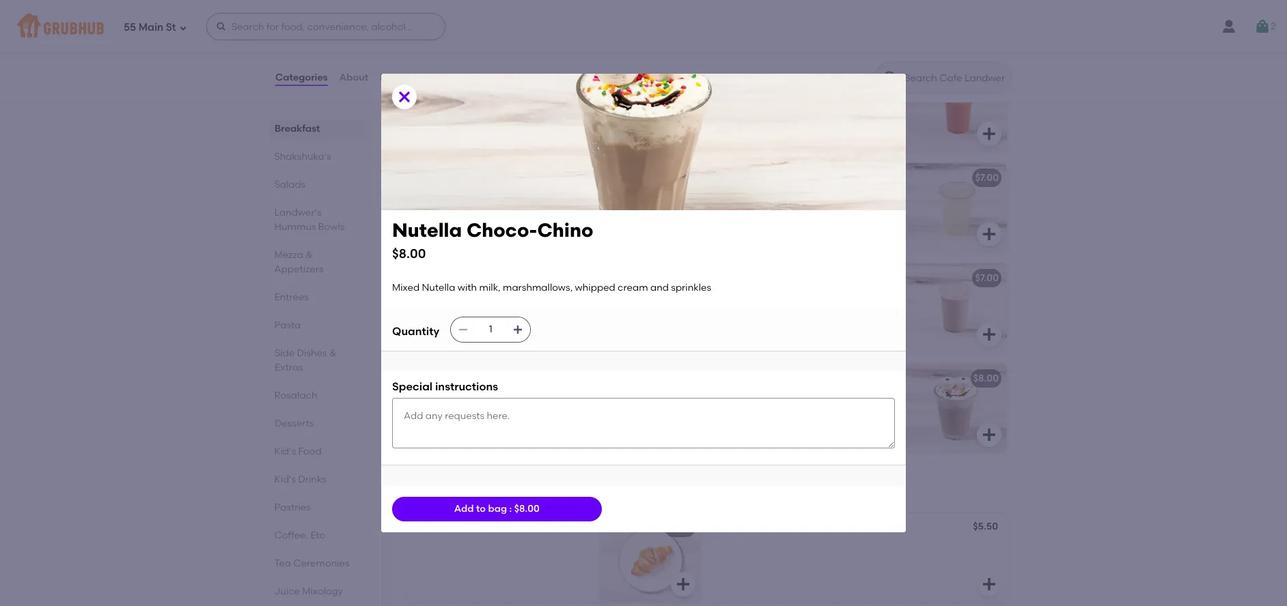 Task type: describe. For each thing, give the bounding box(es) containing it.
marshmallows, inside with marshmallows, whipped cream and sprinkles
[[744, 393, 814, 404]]

butter croissant image
[[599, 514, 701, 603]]

chino for nutella choco-chino $8.00
[[537, 219, 594, 242]]

coffee, etc
[[275, 530, 326, 542]]

about
[[339, 72, 368, 83]]

kid's left milk
[[414, 273, 437, 284]]

mixed inside mixed nutella with milk, marshmallows, whipped cream and sprinkles
[[414, 393, 442, 404]]

juice for kid's apple juice
[[470, 172, 495, 184]]

nutella up quantity
[[422, 282, 455, 294]]

entrées
[[275, 292, 309, 303]]

with marshmallows, whipped cream and sprinkles
[[720, 393, 889, 418]]

tea
[[275, 558, 292, 570]]

shakshuka's tab
[[275, 150, 360, 164]]

$7.00 for milk
[[669, 273, 693, 284]]

croissant for butter croissant
[[446, 523, 491, 535]]

mezza & appetizers tab
[[275, 248, 360, 277]]

kid's food
[[275, 446, 322, 458]]

side dishes & extras tab
[[275, 347, 360, 375]]

nutella inside nutella choco-chino $8.00
[[392, 219, 462, 242]]

desserts
[[275, 418, 314, 430]]

2 button
[[1255, 14, 1277, 39]]

& inside mezza & appetizers
[[306, 249, 313, 261]]

categories button
[[275, 53, 329, 103]]

side
[[275, 348, 295, 360]]

0 vertical spatial mixed
[[392, 282, 420, 294]]

milk, inside mixed nutella with milk, marshmallows, whipped cream and sprinkles
[[501, 393, 523, 404]]

special
[[392, 381, 433, 394]]

$5.00
[[668, 523, 693, 535]]

Input item quantity number field
[[476, 318, 506, 342]]

:
[[510, 504, 512, 515]]

instructions
[[435, 381, 498, 394]]

rosalach tab
[[275, 389, 360, 403]]

0 horizontal spatial milk,
[[479, 282, 501, 294]]

0 vertical spatial sprinkles
[[671, 282, 712, 294]]

juice mixology tab
[[275, 585, 360, 599]]

coffee,
[[275, 530, 309, 542]]

nutella choco-chino
[[414, 373, 514, 385]]

kid's drinks inside kid's drinks tab
[[275, 474, 327, 486]]

kid's milk
[[414, 273, 458, 284]]

kid's left lemonade on the right top
[[720, 172, 743, 184]]

appetizers
[[275, 264, 324, 275]]

about button
[[339, 53, 369, 103]]

kid's left orange
[[414, 72, 437, 83]]

choco chino image
[[905, 364, 1007, 453]]

2
[[1271, 20, 1277, 32]]

choco-chino
[[720, 373, 784, 385]]

quantity
[[392, 326, 440, 339]]

kid's up the reviews
[[403, 31, 439, 48]]

0 vertical spatial cream
[[618, 282, 648, 294]]

1 horizontal spatial marshmallows,
[[503, 282, 573, 294]]

mezza
[[275, 249, 304, 261]]

kid's lemonade
[[720, 172, 796, 184]]

breakfast tab
[[275, 122, 360, 136]]

kid's orange juice image
[[599, 63, 701, 152]]

juice for kid's carrot juice
[[779, 72, 805, 83]]

nutella choco-chino image
[[599, 364, 701, 453]]

food
[[299, 446, 322, 458]]

$7.00 button
[[712, 264, 1007, 353]]

0 horizontal spatial marshmallows,
[[414, 406, 484, 418]]

$8.00 inside nutella choco-chino $8.00
[[392, 246, 426, 261]]

juice mixology
[[275, 586, 343, 598]]

entrées tab
[[275, 290, 360, 305]]

pastries tab
[[275, 501, 360, 515]]

salads tab
[[275, 178, 360, 192]]

mixology
[[303, 586, 343, 598]]

milk
[[439, 273, 458, 284]]

1 horizontal spatial pastries
[[403, 482, 462, 499]]

kid's left apple
[[414, 172, 437, 184]]

tea ceremonies
[[275, 558, 350, 570]]

add to bag : $8.00
[[454, 504, 540, 515]]

choco- for nutella choco-chino $8.00
[[467, 219, 537, 242]]

0 horizontal spatial with
[[458, 282, 477, 294]]

svg image for kid's milk
[[982, 327, 998, 343]]

kid's apple juice
[[414, 172, 495, 184]]

carrot
[[745, 72, 776, 83]]

kid's apple juice image
[[599, 163, 701, 252]]

pasta tab
[[275, 319, 360, 333]]

kid's chocolate milk image
[[905, 264, 1007, 353]]

drinks inside tab
[[299, 474, 327, 486]]

add
[[454, 504, 474, 515]]

55 main st
[[124, 21, 176, 33]]

with
[[720, 393, 742, 404]]

kid's inside kid's drinks tab
[[275, 474, 296, 486]]



Task type: locate. For each thing, give the bounding box(es) containing it.
and inside mixed nutella with milk, marshmallows, whipped cream and sprinkles
[[562, 406, 580, 418]]

main
[[138, 21, 163, 33]]

1 vertical spatial milk,
[[501, 393, 523, 404]]

dishes
[[297, 348, 327, 360]]

rosalach
[[275, 390, 318, 402]]

1 vertical spatial drinks
[[299, 474, 327, 486]]

hummus
[[275, 221, 316, 233]]

0 vertical spatial kid's drinks
[[403, 31, 488, 48]]

nutella inside mixed nutella with milk, marshmallows, whipped cream and sprinkles
[[444, 393, 477, 404]]

whipped inside mixed nutella with milk, marshmallows, whipped cream and sprinkles
[[486, 406, 527, 418]]

cream inside with marshmallows, whipped cream and sprinkles
[[859, 393, 889, 404]]

0 horizontal spatial cream
[[529, 406, 560, 418]]

tea ceremonies tab
[[275, 557, 360, 571]]

kid's milk image
[[599, 264, 701, 353]]

pastries inside tab
[[275, 502, 311, 514]]

choco- inside nutella choco-chino $8.00
[[467, 219, 537, 242]]

croissant
[[446, 523, 491, 535], [760, 523, 805, 535]]

mixed
[[392, 282, 420, 294], [414, 393, 442, 404]]

& up appetizers
[[306, 249, 313, 261]]

choco-
[[467, 219, 537, 242], [451, 373, 486, 385], [720, 373, 756, 385]]

2 horizontal spatial chino
[[756, 373, 784, 385]]

2 croissant from the left
[[760, 523, 805, 535]]

milk, up input item quantity number field
[[479, 282, 501, 294]]

pastries up coffee,
[[275, 502, 311, 514]]

croissant down add
[[446, 523, 491, 535]]

svg image
[[1255, 18, 1271, 35], [396, 89, 413, 105], [982, 126, 998, 142], [982, 327, 998, 343], [982, 427, 998, 444]]

st
[[166, 21, 176, 33]]

almond croissant
[[720, 523, 805, 535]]

whipped inside with marshmallows, whipped cream and sprinkles
[[816, 393, 857, 404]]

milk,
[[479, 282, 501, 294], [501, 393, 523, 404]]

1 vertical spatial with
[[480, 393, 499, 404]]

0 vertical spatial mixed nutella with milk, marshmallows, whipped cream and sprinkles
[[392, 282, 712, 294]]

reviews
[[380, 72, 418, 83]]

main navigation navigation
[[0, 0, 1288, 53]]

special instructions
[[392, 381, 498, 394]]

Search Cafe Landwer search field
[[904, 72, 1008, 85]]

butter
[[414, 523, 443, 535]]

svg image
[[216, 21, 227, 32], [179, 24, 187, 32], [675, 126, 692, 142], [982, 226, 998, 243], [458, 325, 469, 336], [513, 325, 524, 336], [675, 577, 692, 593], [982, 577, 998, 593]]

etc
[[311, 530, 326, 542]]

1 horizontal spatial whipped
[[575, 282, 616, 294]]

1 horizontal spatial and
[[651, 282, 669, 294]]

juice for kid's orange juice
[[477, 72, 503, 83]]

1 croissant from the left
[[446, 523, 491, 535]]

kid's lemonade image
[[905, 163, 1007, 252]]

1 horizontal spatial sprinkles
[[671, 282, 712, 294]]

to
[[476, 504, 486, 515]]

svg image for nutella choco-chino
[[982, 427, 998, 444]]

with
[[458, 282, 477, 294], [480, 393, 499, 404]]

2 vertical spatial marshmallows,
[[414, 406, 484, 418]]

with up input item quantity number field
[[458, 282, 477, 294]]

kid's orange juice
[[414, 72, 503, 83]]

1 vertical spatial mixed
[[414, 393, 442, 404]]

marshmallows, down 'special instructions'
[[414, 406, 484, 418]]

0 vertical spatial milk,
[[479, 282, 501, 294]]

mixed down "nutella choco-chino"
[[414, 393, 442, 404]]

1 horizontal spatial drinks
[[442, 31, 488, 48]]

juice right the carrot at the right
[[779, 72, 805, 83]]

croissant for almond croissant
[[760, 523, 805, 535]]

kid's inside kid's food tab
[[275, 446, 296, 458]]

1 horizontal spatial kid's drinks
[[403, 31, 488, 48]]

sprinkles inside mixed nutella with milk, marshmallows, whipped cream and sprinkles
[[414, 420, 454, 432]]

0 vertical spatial pastries
[[403, 482, 462, 499]]

svg image for kid's orange juice
[[982, 126, 998, 142]]

reviews button
[[379, 53, 419, 103]]

kid's food tab
[[275, 445, 360, 459]]

nutella
[[392, 219, 462, 242], [422, 282, 455, 294], [414, 373, 448, 385], [444, 393, 477, 404]]

0 horizontal spatial and
[[562, 406, 580, 418]]

coffee, etc tab
[[275, 529, 360, 543]]

juice right apple
[[470, 172, 495, 184]]

0 horizontal spatial kid's drinks
[[275, 474, 327, 486]]

kid's carrot juice
[[720, 72, 805, 83]]

categories
[[275, 72, 328, 83]]

whipped
[[575, 282, 616, 294], [816, 393, 857, 404], [486, 406, 527, 418]]

marshmallows,
[[503, 282, 573, 294], [744, 393, 814, 404], [414, 406, 484, 418]]

& inside side dishes & extras
[[329, 348, 337, 360]]

side dishes & extras
[[275, 348, 337, 374]]

sprinkles inside with marshmallows, whipped cream and sprinkles
[[741, 406, 781, 418]]

1 vertical spatial marshmallows,
[[744, 393, 814, 404]]

mixed left milk
[[392, 282, 420, 294]]

with down "nutella choco-chino"
[[480, 393, 499, 404]]

chino inside nutella choco-chino $8.00
[[537, 219, 594, 242]]

$8.00
[[668, 72, 693, 83], [974, 72, 999, 83], [668, 172, 693, 184], [392, 246, 426, 261], [668, 373, 693, 385], [974, 373, 999, 385], [514, 504, 540, 515]]

croissant right almond
[[760, 523, 805, 535]]

kid's drinks
[[403, 31, 488, 48], [275, 474, 327, 486]]

juice inside 'tab'
[[275, 586, 300, 598]]

1 horizontal spatial milk,
[[501, 393, 523, 404]]

pasta
[[275, 320, 301, 331]]

and
[[651, 282, 669, 294], [562, 406, 580, 418], [720, 406, 739, 418]]

chino
[[537, 219, 594, 242], [486, 373, 514, 385], [756, 373, 784, 385]]

2 horizontal spatial marshmallows,
[[744, 393, 814, 404]]

1 vertical spatial whipped
[[816, 393, 857, 404]]

2 vertical spatial sprinkles
[[414, 420, 454, 432]]

$7.00 inside button
[[976, 273, 999, 284]]

marshmallows, up input item quantity number field
[[503, 282, 573, 294]]

1 vertical spatial sprinkles
[[741, 406, 781, 418]]

sprinkles
[[671, 282, 712, 294], [741, 406, 781, 418], [414, 420, 454, 432]]

0 vertical spatial with
[[458, 282, 477, 294]]

ceremonies
[[294, 558, 350, 570]]

search icon image
[[883, 70, 899, 86]]

0 horizontal spatial chino
[[486, 373, 514, 385]]

kid's drinks up orange
[[403, 31, 488, 48]]

$5.50
[[973, 522, 999, 533]]

kid's left the carrot at the right
[[720, 72, 743, 83]]

2 horizontal spatial sprinkles
[[741, 406, 781, 418]]

$7.00
[[976, 172, 999, 184], [669, 273, 693, 284], [976, 273, 999, 284]]

nutella up kid's milk
[[392, 219, 462, 242]]

55
[[124, 21, 136, 33]]

kid's down kid's food
[[275, 474, 296, 486]]

bag
[[488, 504, 507, 515]]

extras
[[275, 362, 303, 374]]

svg image inside the 2 button
[[1255, 18, 1271, 35]]

desserts tab
[[275, 417, 360, 431]]

1 vertical spatial kid's drinks
[[275, 474, 327, 486]]

drinks
[[442, 31, 488, 48], [299, 474, 327, 486]]

0 horizontal spatial whipped
[[486, 406, 527, 418]]

marshmallows, down choco-chino
[[744, 393, 814, 404]]

0 horizontal spatial pastries
[[275, 502, 311, 514]]

mezza & appetizers
[[275, 249, 324, 275]]

cream
[[618, 282, 648, 294], [859, 393, 889, 404], [529, 406, 560, 418]]

apple
[[439, 172, 467, 184]]

1 vertical spatial mixed nutella with milk, marshmallows, whipped cream and sprinkles
[[414, 393, 580, 432]]

1 vertical spatial cream
[[859, 393, 889, 404]]

pastries
[[403, 482, 462, 499], [275, 502, 311, 514]]

shakshuka's
[[275, 151, 332, 163]]

2 horizontal spatial cream
[[859, 393, 889, 404]]

2 horizontal spatial and
[[720, 406, 739, 418]]

2 vertical spatial whipped
[[486, 406, 527, 418]]

2 horizontal spatial whipped
[[816, 393, 857, 404]]

nutella down quantity
[[414, 373, 448, 385]]

0 horizontal spatial &
[[306, 249, 313, 261]]

pastries up add
[[403, 482, 462, 499]]

1 vertical spatial pastries
[[275, 502, 311, 514]]

&
[[306, 249, 313, 261], [329, 348, 337, 360]]

orange
[[439, 72, 475, 83]]

kid's drinks tab
[[275, 473, 360, 487]]

kid's
[[403, 31, 439, 48], [414, 72, 437, 83], [720, 72, 743, 83], [414, 172, 437, 184], [720, 172, 743, 184], [414, 273, 437, 284], [275, 446, 296, 458], [275, 474, 296, 486]]

drinks down food
[[299, 474, 327, 486]]

juice
[[477, 72, 503, 83], [779, 72, 805, 83], [470, 172, 495, 184], [275, 586, 300, 598]]

& right dishes on the bottom left of the page
[[329, 348, 337, 360]]

landwer's hummus bowls tab
[[275, 206, 360, 234]]

bowls
[[319, 221, 345, 233]]

1 horizontal spatial chino
[[537, 219, 594, 242]]

milk, right instructions
[[501, 393, 523, 404]]

0 vertical spatial whipped
[[575, 282, 616, 294]]

$7.00 for lemonade
[[976, 172, 999, 184]]

juice down the "tea" in the left bottom of the page
[[275, 586, 300, 598]]

nutella choco-chino $8.00
[[392, 219, 594, 261]]

0 vertical spatial &
[[306, 249, 313, 261]]

choco- for nutella choco-chino
[[451, 373, 486, 385]]

and inside with marshmallows, whipped cream and sprinkles
[[720, 406, 739, 418]]

1 horizontal spatial &
[[329, 348, 337, 360]]

0 horizontal spatial drinks
[[299, 474, 327, 486]]

0 horizontal spatial croissant
[[446, 523, 491, 535]]

drinks up kid's orange juice
[[442, 31, 488, 48]]

butter croissant
[[414, 523, 491, 535]]

0 horizontal spatial sprinkles
[[414, 420, 454, 432]]

1 horizontal spatial cream
[[618, 282, 648, 294]]

1 vertical spatial &
[[329, 348, 337, 360]]

kid's carrot juice image
[[905, 63, 1007, 152]]

kid's left food
[[275, 446, 296, 458]]

landwer's
[[275, 207, 322, 219]]

chino for nutella choco-chino
[[486, 373, 514, 385]]

salads
[[275, 179, 306, 191]]

juice right orange
[[477, 72, 503, 83]]

Special instructions text field
[[392, 398, 895, 449]]

kid's drinks down kid's food
[[275, 474, 327, 486]]

2 vertical spatial cream
[[529, 406, 560, 418]]

mixed nutella with milk, marshmallows, whipped cream and sprinkles
[[392, 282, 712, 294], [414, 393, 580, 432]]

breakfast
[[275, 123, 320, 135]]

1 horizontal spatial croissant
[[760, 523, 805, 535]]

landwer's hummus bowls
[[275, 207, 345, 233]]

1 horizontal spatial with
[[480, 393, 499, 404]]

0 vertical spatial drinks
[[442, 31, 488, 48]]

nutella down "nutella choco-chino"
[[444, 393, 477, 404]]

lemonade
[[745, 172, 796, 184]]

0 vertical spatial marshmallows,
[[503, 282, 573, 294]]

almond
[[720, 523, 757, 535]]



Task type: vqa. For each thing, say whether or not it's contained in the screenshot.
"Search Address" search box
no



